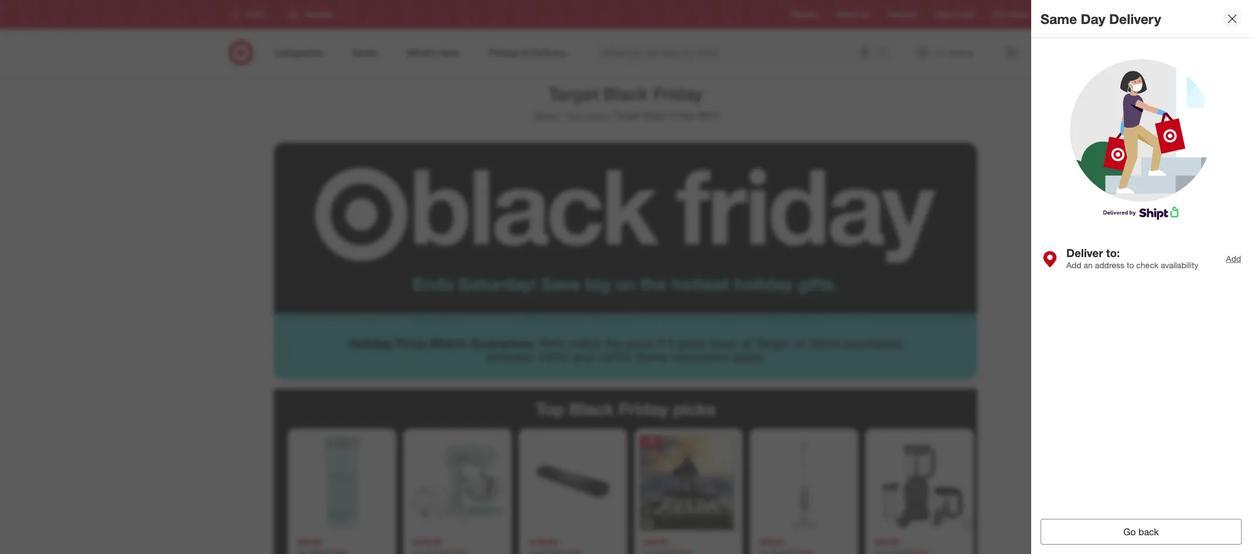 Task type: describe. For each thing, give the bounding box(es) containing it.
top inside target black friday target / top deals / target black friday (607)
[[566, 110, 582, 121]]

to
[[1127, 261, 1135, 271]]

big
[[586, 274, 611, 295]]

items
[[811, 336, 841, 352]]

on inside "we'll match the price if it goes lower at target on items purchased between 10/22 and 12/24. some exclusions apply."
[[793, 336, 807, 352]]

it
[[668, 336, 675, 352]]

add inside the deliver to: add an address to check availability
[[1067, 261, 1082, 271]]

day
[[1081, 10, 1106, 27]]

1 horizontal spatial the
[[641, 274, 667, 295]]

price
[[396, 336, 427, 352]]

an
[[1084, 261, 1093, 271]]

same day delivery
[[1041, 10, 1162, 27]]

bose tv speaker bluetooth soundbar image
[[524, 434, 623, 533]]

find stores
[[994, 10, 1029, 19]]

target left top deals link
[[533, 110, 559, 121]]

top deals link
[[566, 110, 608, 121]]

picks
[[673, 399, 716, 420]]

purchased
[[844, 336, 903, 352]]

go back
[[1124, 527, 1160, 538]]

top inside carousel region
[[536, 399, 565, 420]]

1 vertical spatial black
[[644, 110, 667, 121]]

carousel region
[[274, 389, 978, 555]]

ends saturday! save big on the hottest holiday gifts.
[[413, 274, 839, 295]]

stores
[[1009, 10, 1029, 19]]

$59.99 link
[[755, 434, 854, 555]]

back
[[1139, 527, 1160, 538]]

deliver
[[1067, 246, 1104, 260]]

target right deals at the top left of the page
[[616, 110, 641, 121]]

$249.99
[[413, 538, 442, 548]]

target black friday target / top deals / target black friday (607)
[[533, 83, 719, 121]]

deliver to: add an address to check availability
[[1067, 246, 1199, 271]]

(607)
[[698, 110, 719, 121]]

some
[[636, 350, 668, 365]]

redcard
[[889, 10, 917, 19]]

$199.99 link
[[524, 434, 623, 555]]

ends saturday! save big on the hottest holiday gifts. link
[[274, 130, 978, 324]]

find
[[994, 10, 1007, 19]]

saturday!
[[459, 274, 537, 295]]

$99.99 link
[[870, 434, 970, 555]]

target circle link
[[936, 10, 975, 20]]

weekly ad
[[837, 10, 870, 19]]

to:
[[1107, 246, 1121, 260]]

we'll match the price if it goes lower at target on items purchased between 10/22 and 12/24. some exclusions apply.
[[487, 336, 903, 365]]

$99.99
[[875, 538, 900, 548]]

$39.99 link
[[639, 434, 739, 555]]

registry
[[792, 10, 818, 19]]

if
[[658, 336, 664, 352]]

the legend of zelda: breath of the wild - nintendo switch image
[[639, 434, 739, 533]]

friday for top black friday picks
[[619, 399, 669, 420]]

go back button
[[1041, 520, 1242, 546]]

we'll
[[539, 336, 564, 352]]

guarantee:
[[470, 336, 536, 352]]

target black friday image
[[274, 130, 978, 324]]

target link
[[533, 110, 559, 121]]

target up top deals link
[[549, 83, 599, 104]]



Task type: vqa. For each thing, say whether or not it's contained in the screenshot.
Registry
yes



Task type: locate. For each thing, give the bounding box(es) containing it.
the left price
[[606, 336, 623, 352]]

0 vertical spatial black
[[604, 83, 649, 104]]

1 horizontal spatial on
[[793, 336, 807, 352]]

ends
[[413, 274, 454, 295]]

1 vertical spatial the
[[606, 336, 623, 352]]

gifts.
[[798, 274, 839, 295]]

friday inside carousel region
[[619, 399, 669, 420]]

same day delivery dialog
[[1032, 0, 1252, 555]]

target circle
[[936, 10, 975, 19]]

match
[[568, 336, 602, 352]]

top down 10/22
[[536, 399, 565, 420]]

$39.99
[[644, 538, 669, 548]]

friday
[[654, 83, 703, 104], [670, 110, 696, 121], [619, 399, 669, 420]]

2 vertical spatial friday
[[619, 399, 669, 420]]

$49.99
[[297, 538, 322, 548]]

go
[[1124, 527, 1136, 538]]

shark professional steam pocket mop - s3601 image
[[755, 434, 854, 533]]

black left (607)
[[644, 110, 667, 121]]

the inside "we'll match the price if it goes lower at target on items purchased between 10/22 and 12/24. some exclusions apply."
[[606, 336, 623, 352]]

0 vertical spatial on
[[616, 274, 636, 295]]

0 horizontal spatial on
[[616, 274, 636, 295]]

black inside carousel region
[[569, 399, 614, 420]]

target right at in the right of the page
[[756, 336, 790, 352]]

search button
[[873, 40, 902, 68]]

price
[[627, 336, 655, 352]]

same
[[1041, 10, 1078, 27]]

at
[[742, 336, 752, 352]]

add left the an
[[1067, 261, 1082, 271]]

0 vertical spatial the
[[641, 274, 667, 295]]

top black friday picks
[[536, 399, 716, 420]]

0 horizontal spatial the
[[606, 336, 623, 352]]

/ right deals at the top left of the page
[[610, 110, 613, 121]]

2 / from the left
[[610, 110, 613, 121]]

on inside the ends saturday! save big on the hottest holiday gifts. link
[[616, 274, 636, 295]]

holiday
[[349, 336, 393, 352]]

$249.99 link
[[408, 434, 507, 555]]

friday left picks
[[619, 399, 669, 420]]

target inside "we'll match the price if it goes lower at target on items purchased between 10/22 and 12/24. some exclusions apply."
[[756, 336, 790, 352]]

lower
[[709, 336, 738, 352]]

the left hottest
[[641, 274, 667, 295]]

find stores link
[[994, 10, 1029, 20]]

What can we help you find? suggestions appear below search field
[[596, 40, 882, 66]]

holiday price match guarantee:
[[349, 336, 536, 352]]

holiday
[[735, 274, 793, 295]]

1 horizontal spatial top
[[566, 110, 582, 121]]

black up deals at the top left of the page
[[604, 83, 649, 104]]

1 horizontal spatial add
[[1227, 254, 1242, 264]]

friday left (607)
[[670, 110, 696, 121]]

black for picks
[[569, 399, 614, 420]]

match
[[430, 336, 467, 352]]

10/22
[[538, 350, 570, 365]]

apply.
[[733, 350, 765, 365]]

availability
[[1161, 261, 1199, 271]]

save
[[541, 274, 581, 295]]

target left circle
[[936, 10, 955, 19]]

12/24.
[[597, 350, 633, 365]]

weekly ad link
[[837, 10, 870, 20]]

hottest
[[672, 274, 730, 295]]

$199.99
[[529, 538, 558, 548]]

/
[[561, 110, 564, 121], [610, 110, 613, 121]]

$49.99 link
[[293, 434, 392, 555]]

0 vertical spatial friday
[[654, 83, 703, 104]]

0 horizontal spatial top
[[536, 399, 565, 420]]

add right availability
[[1227, 254, 1242, 264]]

friday for target black friday target / top deals / target black friday (607)
[[654, 83, 703, 104]]

black
[[604, 83, 649, 104], [644, 110, 667, 121], [569, 399, 614, 420]]

1 vertical spatial on
[[793, 336, 807, 352]]

registry link
[[792, 10, 818, 20]]

0 vertical spatial top
[[566, 110, 582, 121]]

between
[[487, 350, 535, 365]]

black for target
[[604, 83, 649, 104]]

keurig k-mini single-serve k-cup pod coffee maker - oasis image
[[293, 434, 392, 533]]

goes
[[678, 336, 705, 352]]

ad
[[861, 10, 870, 19]]

search
[[873, 48, 902, 60]]

add inside button
[[1227, 254, 1242, 264]]

address
[[1096, 261, 1125, 271]]

/ right target link
[[561, 110, 564, 121]]

redcard link
[[889, 10, 917, 20]]

kitchenaid 5.5 quart bowl-lift stand mixer - ksm55 - ice image
[[408, 434, 507, 533]]

$59.99
[[760, 538, 784, 548]]

black down and
[[569, 399, 614, 420]]

0 horizontal spatial add
[[1067, 261, 1082, 271]]

the
[[641, 274, 667, 295], [606, 336, 623, 352]]

generic shipt shopper carrying bags image
[[1071, 59, 1213, 220]]

add button
[[1226, 253, 1242, 265]]

1 horizontal spatial /
[[610, 110, 613, 121]]

friday up (607)
[[654, 83, 703, 104]]

deals
[[584, 110, 608, 121]]

1 / from the left
[[561, 110, 564, 121]]

1 vertical spatial friday
[[670, 110, 696, 121]]

2 vertical spatial black
[[569, 399, 614, 420]]

ninja kitchen system with auto iq boost and 7-speed blender image
[[870, 434, 970, 533]]

top left deals at the top left of the page
[[566, 110, 582, 121]]

target
[[936, 10, 955, 19], [549, 83, 599, 104], [533, 110, 559, 121], [616, 110, 641, 121], [756, 336, 790, 352]]

on right big
[[616, 274, 636, 295]]

on left items
[[793, 336, 807, 352]]

top
[[566, 110, 582, 121], [536, 399, 565, 420]]

circle
[[957, 10, 975, 19]]

1 vertical spatial top
[[536, 399, 565, 420]]

add
[[1227, 254, 1242, 264], [1067, 261, 1082, 271]]

on
[[616, 274, 636, 295], [793, 336, 807, 352]]

weekly
[[837, 10, 859, 19]]

check
[[1137, 261, 1159, 271]]

and
[[573, 350, 594, 365]]

delivery
[[1110, 10, 1162, 27]]

exclusions
[[672, 350, 730, 365]]

0 horizontal spatial /
[[561, 110, 564, 121]]



